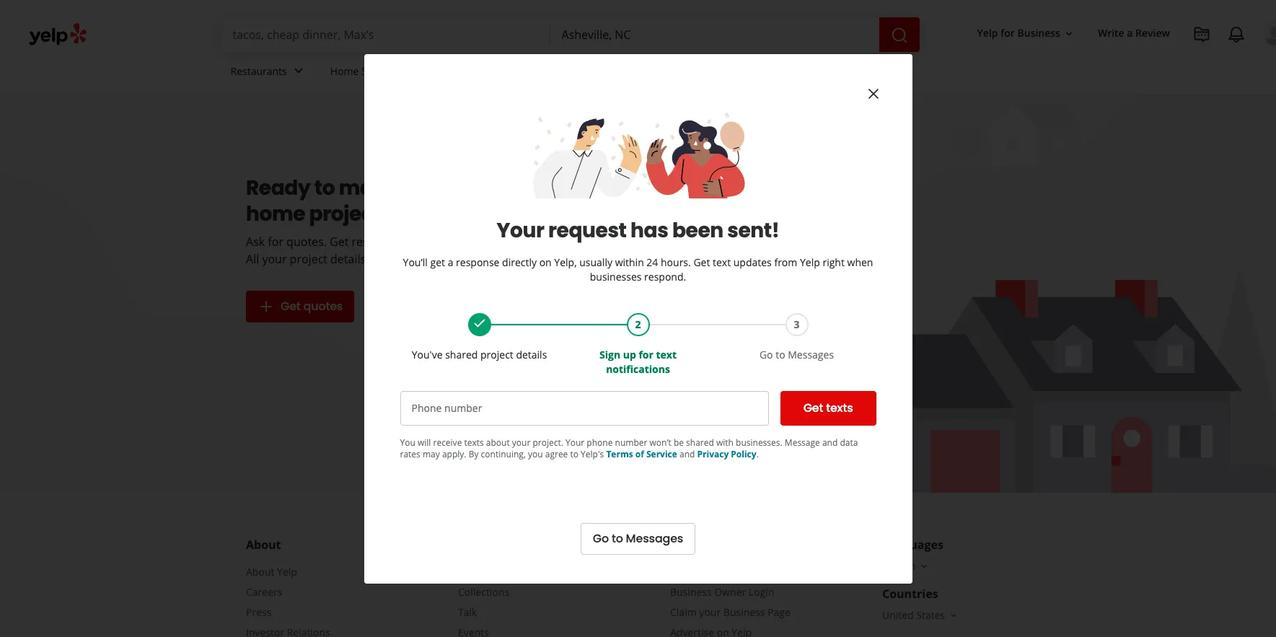 Task type: vqa. For each thing, say whether or not it's contained in the screenshot.
the bottom 16 review v2 icon
no



Task type: locate. For each thing, give the bounding box(es) containing it.
your left phone
[[566, 436, 585, 449]]

terms of service link
[[607, 448, 678, 460]]

0 vertical spatial shared
[[445, 348, 478, 361]]

service
[[647, 448, 678, 460]]

0 horizontal spatial go
[[593, 530, 609, 547]]

1 horizontal spatial shared
[[686, 436, 714, 449]]

get right hours.
[[694, 255, 710, 269]]

step 2: current image
[[627, 313, 650, 336]]

ready
[[246, 174, 311, 202]]

and
[[823, 436, 838, 449], [680, 448, 695, 460]]

0 horizontal spatial and
[[680, 448, 695, 460]]

project
[[290, 251, 328, 267], [481, 348, 514, 361]]

24
[[647, 255, 659, 269]]

details
[[331, 251, 366, 267], [516, 348, 547, 361]]

1 horizontal spatial texts
[[827, 400, 853, 416]]

2 about from the top
[[246, 565, 275, 579]]

careers link
[[246, 585, 283, 599]]

get texts button
[[781, 391, 877, 425]]

texts
[[827, 400, 853, 416], [464, 436, 484, 449]]

your down the business owner login link
[[700, 606, 721, 619]]

search image
[[891, 26, 908, 44]]

a right get
[[448, 255, 454, 269]]

1 vertical spatial go
[[593, 530, 609, 547]]

about for about
[[246, 537, 281, 553]]

1 vertical spatial shared
[[686, 436, 714, 449]]

shared right you've
[[445, 348, 478, 361]]

you'll get a response directly on yelp, usually within 24 hours. get text updates from yelp right when businesses respond.
[[403, 255, 874, 283]]

all
[[246, 251, 259, 267]]

0 vertical spatial project
[[290, 251, 328, 267]]

checkmark image
[[471, 315, 488, 332], [471, 315, 488, 332]]

1 horizontal spatial messages
[[788, 348, 834, 361]]

messages inside button
[[626, 530, 684, 547]]

texts left about
[[464, 436, 484, 449]]

your up directly
[[497, 216, 545, 244]]

0 vertical spatial about
[[246, 537, 281, 553]]

about yelp careers press
[[246, 565, 297, 619]]

1 vertical spatial go to messages
[[593, 530, 684, 547]]

from
[[775, 255, 798, 269]]

owner
[[715, 585, 746, 599]]

  text field
[[400, 391, 769, 425]]

continuing,
[[481, 448, 526, 460]]

about up the careers
[[246, 565, 275, 579]]

get
[[330, 234, 349, 250], [694, 255, 710, 269], [281, 298, 301, 315], [804, 400, 824, 416]]

yelp
[[978, 26, 999, 40], [800, 255, 820, 269], [671, 537, 695, 553], [277, 565, 297, 579]]

1 horizontal spatial go
[[760, 348, 773, 361]]

will
[[418, 436, 431, 449]]

texts up data
[[827, 400, 853, 416]]

0 vertical spatial messages
[[788, 348, 834, 361]]

talk link
[[458, 606, 477, 619]]

1 vertical spatial details
[[516, 348, 547, 361]]

2
[[635, 317, 641, 331]]

text left updates
[[713, 255, 731, 269]]

business up owner
[[718, 537, 769, 553]]

usually
[[580, 255, 613, 269]]

of
[[636, 448, 644, 460]]

sign
[[600, 348, 621, 361]]

text up "notifications"
[[656, 348, 677, 361]]

1 vertical spatial messages
[[626, 530, 684, 547]]

press link
[[246, 606, 272, 619]]

businesses
[[590, 270, 642, 283]]

1 vertical spatial your
[[566, 436, 585, 449]]

next
[[481, 174, 526, 202]]

projects image
[[1194, 26, 1211, 43]]

right
[[823, 255, 845, 269]]

business inside yelp for business button
[[1018, 26, 1061, 40]]

1 horizontal spatial details
[[516, 348, 547, 361]]

step 3: incomplete image
[[786, 313, 809, 336]]

your
[[497, 216, 545, 244], [566, 436, 585, 449]]

updates
[[734, 255, 772, 269]]

0 horizontal spatial texts
[[464, 436, 484, 449]]

1 vertical spatial texts
[[464, 436, 484, 449]]

been
[[673, 216, 724, 244]]

you
[[528, 448, 543, 460]]

for inside ready to manage your next home project? ask for quotes. get responses. all your project details are here.
[[268, 234, 284, 250]]

0 vertical spatial texts
[[827, 400, 853, 416]]

project down step 1: complete icon
[[481, 348, 514, 361]]

phone
[[587, 436, 613, 449]]

for up "notifications"
[[639, 348, 654, 361]]

page
[[768, 606, 791, 619]]

when
[[848, 255, 874, 269]]

your inside you will receive texts about your project. your phone number won't be shared with businesses. message and data rates may apply. by continuing, you agree to yelp's
[[566, 436, 585, 449]]

1 horizontal spatial text
[[713, 255, 731, 269]]

home services
[[330, 64, 400, 78]]

0 horizontal spatial messages
[[626, 530, 684, 547]]

you will receive texts about your project. your phone number won't be shared with businesses. message and data rates may apply. by continuing, you agree to yelp's
[[400, 436, 858, 460]]

0 horizontal spatial a
[[448, 255, 454, 269]]

shared right be
[[686, 436, 714, 449]]

your right all
[[262, 251, 287, 267]]

details inside your request has been sent! dialog
[[516, 348, 547, 361]]

.
[[757, 448, 759, 460]]

and right 'service'
[[680, 448, 695, 460]]

apply.
[[442, 448, 467, 460]]

about up about yelp link
[[246, 537, 281, 553]]

0 horizontal spatial text
[[656, 348, 677, 361]]

about
[[486, 436, 510, 449]]

0 vertical spatial your
[[497, 216, 545, 244]]

and left data
[[823, 436, 838, 449]]

project down quotes.
[[290, 251, 328, 267]]

for inside the sign up for text notifications
[[639, 348, 654, 361]]

1 horizontal spatial and
[[823, 436, 838, 449]]

  text field inside your request has been sent! dialog
[[400, 391, 769, 425]]

business up claim
[[671, 585, 712, 599]]

0 horizontal spatial go to messages
[[593, 530, 684, 547]]

home services link
[[319, 52, 432, 94]]

for inside button
[[1001, 26, 1015, 40]]

3
[[794, 317, 800, 331]]

text inside you'll get a response directly on yelp, usually within 24 hours. get text updates from yelp right when businesses respond.
[[713, 255, 731, 269]]

text
[[713, 255, 731, 269], [656, 348, 677, 361]]

restaurants link
[[219, 52, 319, 94]]

1 vertical spatial text
[[656, 348, 677, 361]]

your right about
[[512, 436, 531, 449]]

0 horizontal spatial project
[[290, 251, 328, 267]]

directly
[[502, 255, 537, 269]]

go
[[760, 348, 773, 361], [593, 530, 609, 547]]

1 horizontal spatial your
[[566, 436, 585, 449]]

a right write on the top of the page
[[1128, 26, 1133, 40]]

0 vertical spatial yelp for business
[[978, 26, 1061, 40]]

0 horizontal spatial yelp for business
[[671, 537, 769, 553]]

notifications image
[[1228, 26, 1246, 43]]

about
[[246, 537, 281, 553], [246, 565, 275, 579]]

services
[[362, 64, 400, 78]]

yelp for business up the business owner login link
[[671, 537, 769, 553]]

project.
[[533, 436, 564, 449]]

yelp for business
[[978, 26, 1061, 40], [671, 537, 769, 553]]

1 vertical spatial a
[[448, 255, 454, 269]]

get down project?
[[330, 234, 349, 250]]

details inside ready to manage your next home project? ask for quotes. get responses. all your project details are here.
[[331, 251, 366, 267]]

None search field
[[221, 17, 923, 52]]

may
[[423, 448, 440, 460]]

for
[[1001, 26, 1015, 40], [268, 234, 284, 250], [639, 348, 654, 361], [698, 537, 715, 553]]

for right ask
[[268, 234, 284, 250]]

0 vertical spatial go
[[760, 348, 773, 361]]

0 horizontal spatial your
[[497, 216, 545, 244]]

messages
[[788, 348, 834, 361], [626, 530, 684, 547]]

about inside about yelp careers press
[[246, 565, 275, 579]]

yelp for business left 16 chevron down v2 'image'
[[978, 26, 1061, 40]]

0 vertical spatial details
[[331, 251, 366, 267]]

1 vertical spatial yelp for business
[[671, 537, 769, 553]]

won't
[[650, 436, 672, 449]]

on
[[540, 255, 552, 269]]

get inside you'll get a response directly on yelp, usually within 24 hours. get text updates from yelp right when businesses respond.
[[694, 255, 710, 269]]

text inside the sign up for text notifications
[[656, 348, 677, 361]]

24 chevron down v2 image
[[290, 62, 307, 80]]

rates
[[400, 448, 421, 460]]

your
[[430, 174, 477, 202], [262, 251, 287, 267], [512, 436, 531, 449], [700, 606, 721, 619]]

respond.
[[645, 270, 687, 283]]

0 horizontal spatial details
[[331, 251, 366, 267]]

1 horizontal spatial yelp for business
[[978, 26, 1061, 40]]

business left 16 chevron down v2 'image'
[[1018, 26, 1061, 40]]

for left 16 chevron down v2 'image'
[[1001, 26, 1015, 40]]

0 vertical spatial a
[[1128, 26, 1133, 40]]

0 vertical spatial text
[[713, 255, 731, 269]]

notifications
[[606, 362, 670, 376]]

1 vertical spatial about
[[246, 565, 275, 579]]

1 horizontal spatial project
[[481, 348, 514, 361]]

here.
[[390, 251, 417, 267]]

get
[[431, 255, 445, 269]]

home
[[330, 64, 359, 78]]

quotes
[[304, 298, 343, 315]]

1 vertical spatial project
[[481, 348, 514, 361]]

yelp inside button
[[978, 26, 999, 40]]

1 horizontal spatial go to messages
[[760, 348, 834, 361]]

1 about from the top
[[246, 537, 281, 553]]

get right 24 add v2 image in the top left of the page
[[281, 298, 301, 315]]

get up message
[[804, 400, 824, 416]]

manage
[[339, 174, 426, 202]]



Task type: describe. For each thing, give the bounding box(es) containing it.
policy
[[731, 448, 757, 460]]

you've
[[412, 348, 443, 361]]

sign up for text notifications
[[600, 348, 677, 376]]

responses.
[[352, 234, 410, 250]]

texts inside you will receive texts about your project. your phone number won't be shared with businesses. message and data rates may apply. by continuing, you agree to yelp's
[[464, 436, 484, 449]]

you'll
[[403, 255, 428, 269]]

within
[[615, 255, 644, 269]]

countries
[[883, 586, 939, 602]]

project inside ready to manage your next home project? ask for quotes. get responses. all your project details are here.
[[290, 251, 328, 267]]

go to messages button
[[581, 523, 696, 555]]

go to messages inside button
[[593, 530, 684, 547]]

login
[[749, 585, 775, 599]]

has
[[631, 216, 669, 244]]

with
[[717, 436, 734, 449]]

to inside you will receive texts about your project. your phone number won't be shared with businesses. message and data rates may apply. by continuing, you agree to yelp's
[[571, 448, 579, 460]]

and inside you will receive texts about your project. your phone number won't be shared with businesses. message and data rates may apply. by continuing, you agree to yelp's
[[823, 436, 838, 449]]

24 add v2 image
[[258, 298, 275, 315]]

privacy policy link
[[698, 448, 757, 460]]

your inside you will receive texts about your project. your phone number won't be shared with businesses. message and data rates may apply. by continuing, you agree to yelp's
[[512, 436, 531, 449]]

yelp for business inside yelp for business button
[[978, 26, 1061, 40]]

are
[[369, 251, 387, 267]]

close image
[[865, 85, 882, 103]]

project?
[[309, 200, 392, 228]]

restaurants
[[231, 64, 287, 78]]

0 vertical spatial go to messages
[[760, 348, 834, 361]]

to inside ready to manage your next home project? ask for quotes. get responses. all your project details are here.
[[315, 174, 335, 202]]

write
[[1098, 26, 1125, 40]]

collections link
[[458, 585, 510, 599]]

message
[[785, 436, 821, 449]]

to inside go to messages button
[[612, 530, 623, 547]]

about yelp link
[[246, 565, 297, 579]]

agree
[[545, 448, 568, 460]]

collections talk
[[458, 585, 510, 619]]

up
[[623, 348, 636, 361]]

collections
[[458, 585, 510, 599]]

your request has been sent! dialog
[[0, 0, 1277, 637]]

0 horizontal spatial shared
[[445, 348, 478, 361]]

business categories element
[[219, 52, 1277, 94]]

go inside go to messages button
[[593, 530, 609, 547]]

texts inside button
[[827, 400, 853, 416]]

by
[[469, 448, 479, 460]]

man and woman high-fiving image
[[530, 112, 747, 198]]

get texts
[[804, 400, 853, 416]]

get inside ready to manage your next home project? ask for quotes. get responses. all your project details are here.
[[330, 234, 349, 250]]

be
[[674, 436, 684, 449]]

business owner login link
[[671, 585, 775, 599]]

quotes.
[[287, 234, 327, 250]]

yelp's
[[581, 448, 604, 460]]

yelp for business button
[[972, 21, 1081, 47]]

16 chevron down v2 image
[[1064, 28, 1075, 39]]

hours.
[[661, 255, 691, 269]]

yelp inside you'll get a response directly on yelp, usually within 24 hours. get text updates from yelp right when businesses respond.
[[800, 255, 820, 269]]

terms
[[607, 448, 633, 460]]

you
[[400, 436, 416, 449]]

business down owner
[[724, 606, 765, 619]]

get quotes
[[281, 298, 343, 315]]

sent!
[[728, 216, 780, 244]]

for up the business owner login link
[[698, 537, 715, 553]]

your left next
[[430, 174, 477, 202]]

1 horizontal spatial a
[[1128, 26, 1133, 40]]

user actions element
[[966, 18, 1277, 107]]

ready to manage your next home project? ask for quotes. get responses. all your project details are here.
[[246, 174, 526, 267]]

write a review
[[1098, 26, 1171, 40]]

languages
[[883, 537, 944, 553]]

yelp,
[[555, 255, 577, 269]]

ask
[[246, 234, 265, 250]]

claim
[[671, 606, 697, 619]]

businesses.
[[736, 436, 783, 449]]

careers
[[246, 585, 283, 599]]

business owner login claim your business page
[[671, 585, 791, 619]]

claim your business page link
[[671, 606, 791, 619]]

write a review link
[[1093, 21, 1176, 47]]

a inside you'll get a response directly on yelp, usually within 24 hours. get text updates from yelp right when businesses respond.
[[448, 255, 454, 269]]

project inside your request has been sent! dialog
[[481, 348, 514, 361]]

number
[[615, 436, 648, 449]]

get quotes button
[[246, 291, 355, 323]]

review
[[1136, 26, 1171, 40]]

talk
[[458, 606, 477, 619]]

privacy
[[698, 448, 729, 460]]

data
[[840, 436, 858, 449]]

shared inside you will receive texts about your project. your phone number won't be shared with businesses. message and data rates may apply. by continuing, you agree to yelp's
[[686, 436, 714, 449]]

terms of service and privacy policy .
[[607, 448, 759, 460]]

receive
[[433, 436, 462, 449]]

you've shared project details
[[412, 348, 547, 361]]

home
[[246, 200, 305, 228]]

your request has been sent!
[[497, 216, 780, 244]]

your inside business owner login claim your business page
[[700, 606, 721, 619]]

about for about yelp careers press
[[246, 565, 275, 579]]

yelp inside about yelp careers press
[[277, 565, 297, 579]]

step 1: complete image
[[468, 313, 491, 336]]

request
[[549, 216, 627, 244]]



